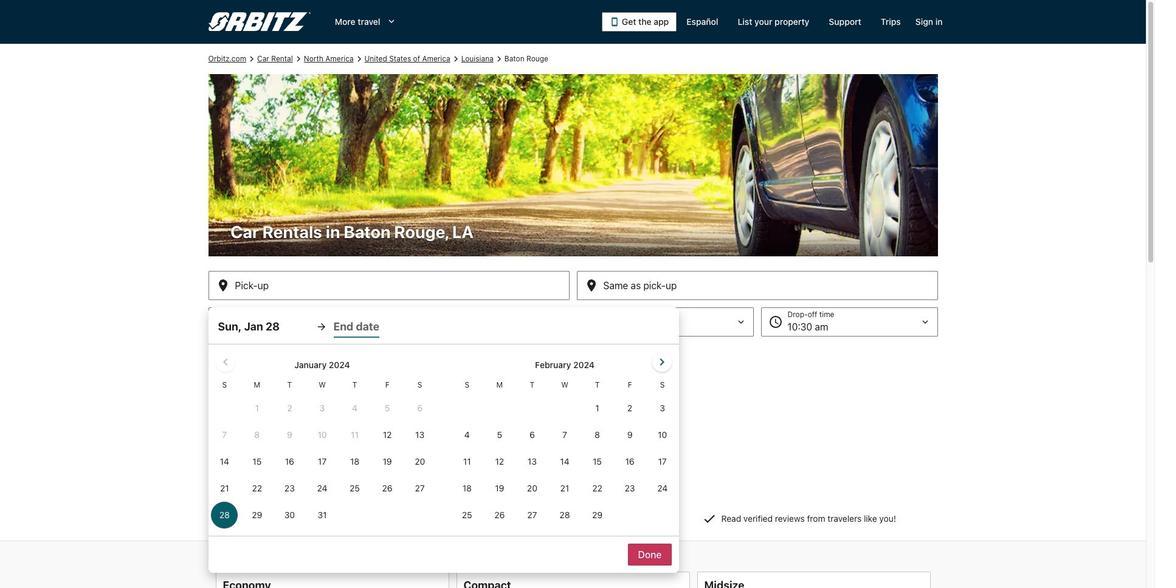 Task type: vqa. For each thing, say whether or not it's contained in the screenshot.
2nd directional icon from the left
yes



Task type: describe. For each thing, give the bounding box(es) containing it.
3 directional image from the left
[[494, 54, 505, 64]]

1 directional image from the left
[[293, 54, 304, 64]]

download the app button image
[[610, 17, 620, 27]]

2 directional image from the left
[[354, 54, 365, 64]]

orbitz logo image
[[208, 12, 311, 32]]



Task type: locate. For each thing, give the bounding box(es) containing it.
0 horizontal spatial directional image
[[293, 54, 304, 64]]

breadcrumbs region
[[0, 44, 1147, 574]]

2 horizontal spatial directional image
[[494, 54, 505, 64]]

previous month image
[[218, 355, 233, 370]]

main content
[[0, 44, 1147, 589]]

directional image
[[293, 54, 304, 64], [354, 54, 365, 64], [494, 54, 505, 64]]

directional image
[[246, 54, 257, 64], [451, 54, 462, 64]]

next month image
[[655, 355, 670, 370]]

1 horizontal spatial directional image
[[354, 54, 365, 64]]

1 horizontal spatial directional image
[[451, 54, 462, 64]]

0 horizontal spatial directional image
[[246, 54, 257, 64]]

2 directional image from the left
[[451, 54, 462, 64]]

1 directional image from the left
[[246, 54, 257, 64]]



